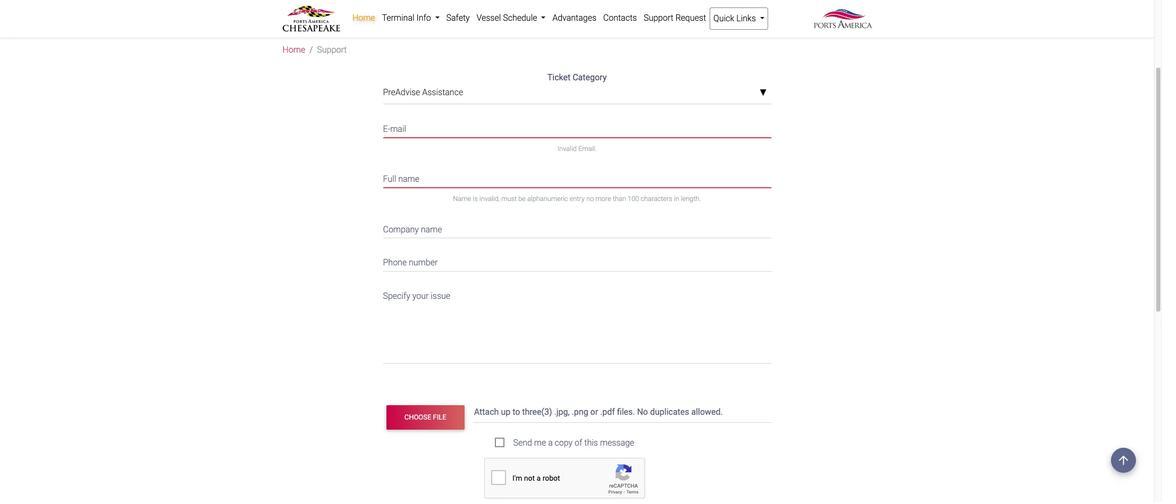 Task type: locate. For each thing, give the bounding box(es) containing it.
Attach up to three(3) .jpg, .png or .pdf files. No duplicates allowed. text field
[[473, 402, 774, 423]]

0 vertical spatial home
[[353, 13, 375, 23]]

1 vertical spatial home
[[283, 45, 305, 55]]

name for full name
[[398, 174, 420, 184]]

home for home link to the top
[[353, 13, 375, 23]]

support request
[[644, 13, 707, 23]]

name
[[398, 174, 420, 184], [421, 224, 442, 234]]

send
[[514, 437, 532, 448]]

name right company
[[421, 224, 442, 234]]

mail
[[390, 124, 406, 134]]

alphanumeric
[[528, 195, 568, 203]]

info
[[417, 13, 431, 23]]

contacts
[[604, 13, 637, 23]]

issue
[[431, 291, 451, 301]]

home
[[353, 13, 375, 23], [283, 45, 305, 55]]

company name
[[383, 224, 442, 234]]

is
[[473, 195, 478, 203]]

preadvise assistance
[[383, 87, 463, 97]]

entry
[[570, 195, 585, 203]]

safety
[[447, 13, 470, 23]]

specify your issue
[[383, 291, 451, 301]]

name is invalid, must be alphanumeric entry no more than 100 characters in length.
[[453, 195, 701, 203]]

1 horizontal spatial home link
[[349, 7, 379, 29]]

1 vertical spatial home link
[[283, 44, 305, 56]]

than
[[613, 195, 626, 203]]

0 vertical spatial support
[[644, 13, 674, 23]]

advantages
[[553, 13, 597, 23]]

go to top image
[[1112, 448, 1137, 473]]

ticket category
[[548, 72, 607, 83]]

Company name text field
[[383, 218, 771, 238]]

1 horizontal spatial name
[[421, 224, 442, 234]]

E-mail email field
[[383, 117, 771, 138]]

name for company name
[[421, 224, 442, 234]]

name right 'full' at the top left of page
[[398, 174, 420, 184]]

terminal
[[382, 13, 415, 23]]

1 horizontal spatial support
[[644, 13, 674, 23]]

choose file
[[405, 413, 447, 421]]

contacts link
[[600, 7, 641, 29]]

support for support
[[317, 45, 347, 55]]

support for support request
[[644, 13, 674, 23]]

1 horizontal spatial home
[[353, 13, 375, 23]]

length.
[[681, 195, 701, 203]]

your
[[413, 291, 429, 301]]

me
[[534, 437, 546, 448]]

Full name text field
[[383, 167, 771, 188]]

1 vertical spatial support
[[317, 45, 347, 55]]

category
[[573, 72, 607, 83]]

home link
[[349, 7, 379, 29], [283, 44, 305, 56]]

support inside support request link
[[644, 13, 674, 23]]

request
[[676, 13, 707, 23]]

0 horizontal spatial support
[[317, 45, 347, 55]]

0 horizontal spatial home link
[[283, 44, 305, 56]]

1 vertical spatial name
[[421, 224, 442, 234]]

0 vertical spatial home link
[[349, 7, 379, 29]]

▼
[[760, 89, 767, 97]]

0 horizontal spatial home
[[283, 45, 305, 55]]

vessel schedule
[[477, 13, 540, 23]]

of
[[575, 437, 583, 448]]

e-mail
[[383, 124, 406, 134]]

no
[[587, 195, 594, 203]]

advantages link
[[549, 7, 600, 29]]

0 vertical spatial name
[[398, 174, 420, 184]]

0 horizontal spatial name
[[398, 174, 420, 184]]

specify
[[383, 291, 411, 301]]

links
[[737, 13, 756, 23]]

support
[[644, 13, 674, 23], [317, 45, 347, 55]]

vessel
[[477, 13, 501, 23]]

quick links
[[714, 13, 758, 23]]



Task type: vqa. For each thing, say whether or not it's contained in the screenshot.
be
yes



Task type: describe. For each thing, give the bounding box(es) containing it.
invalid email.
[[558, 145, 597, 153]]

phone number
[[383, 258, 438, 268]]

characters
[[641, 195, 673, 203]]

invalid,
[[480, 195, 500, 203]]

invalid
[[558, 145, 577, 153]]

copy
[[555, 437, 573, 448]]

home for the left home link
[[283, 45, 305, 55]]

Phone number text field
[[383, 251, 771, 272]]

100
[[628, 195, 639, 203]]

quick
[[714, 13, 735, 23]]

safety link
[[443, 7, 473, 29]]

assistance
[[422, 87, 463, 97]]

quick links link
[[710, 7, 769, 30]]

name
[[453, 195, 471, 203]]

phone
[[383, 258, 407, 268]]

full
[[383, 174, 396, 184]]

preadvise
[[383, 87, 420, 97]]

schedule
[[503, 13, 537, 23]]

must
[[502, 195, 517, 203]]

this
[[585, 437, 598, 448]]

message
[[600, 437, 635, 448]]

terminal info
[[382, 13, 433, 23]]

in
[[674, 195, 680, 203]]

full name
[[383, 174, 420, 184]]

choose
[[405, 413, 432, 421]]

e-
[[383, 124, 390, 134]]

company
[[383, 224, 419, 234]]

ticket
[[548, 72, 571, 83]]

a
[[548, 437, 553, 448]]

number
[[409, 258, 438, 268]]

Specify your issue text field
[[383, 284, 771, 364]]

be
[[519, 195, 526, 203]]

vessel schedule link
[[473, 7, 549, 29]]

file
[[433, 413, 447, 421]]

support request link
[[641, 7, 710, 29]]

terminal info link
[[379, 7, 443, 29]]

more
[[596, 195, 611, 203]]

email.
[[579, 145, 597, 153]]

send me a copy of this message
[[514, 437, 635, 448]]



